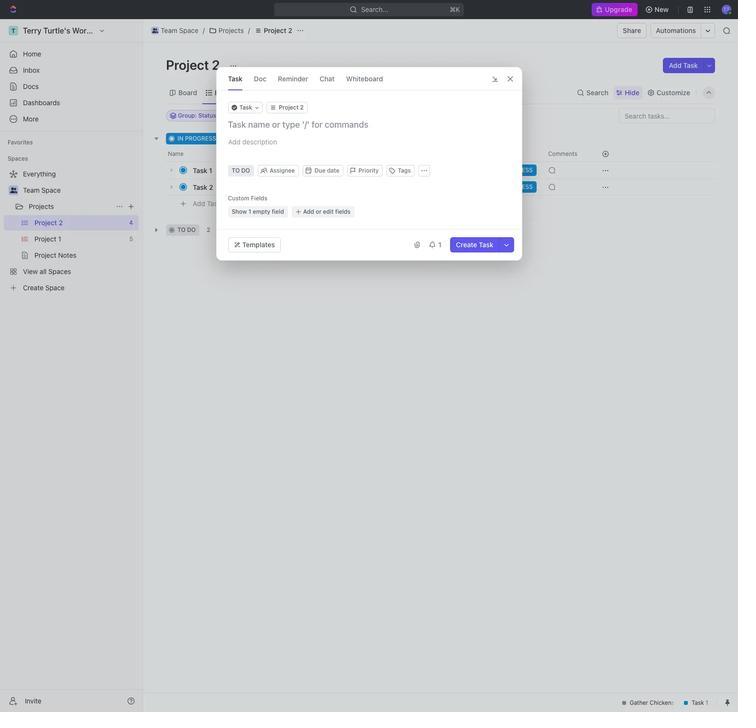 Task type: locate. For each thing, give the bounding box(es) containing it.
list
[[215, 88, 226, 96]]

task button
[[228, 67, 242, 90]]

0 horizontal spatial 1 button
[[214, 166, 227, 175]]

do up task 2 link
[[241, 167, 250, 174]]

1 vertical spatial team space link
[[23, 183, 137, 198]]

list link
[[213, 86, 226, 99]]

docs
[[23, 82, 39, 90]]

/
[[203, 26, 205, 34], [248, 26, 250, 34]]

show 1 empty field
[[232, 208, 284, 215]]

1 vertical spatial project 2
[[166, 57, 223, 73]]

1 left to do dropdown button
[[223, 166, 226, 174]]

gantt
[[325, 88, 342, 96]]

to do down the task 2
[[177, 226, 196, 233]]

2 horizontal spatial add task
[[669, 61, 698, 69]]

1 horizontal spatial add task
[[257, 135, 282, 142]]

tags button
[[386, 165, 415, 177]]

task down the task 2
[[207, 199, 221, 207]]

edit
[[323, 208, 334, 215]]

new button
[[641, 2, 674, 17]]

0 horizontal spatial space
[[41, 186, 61, 194]]

dialog
[[216, 67, 522, 261]]

0 horizontal spatial /
[[203, 26, 205, 34]]

to do
[[232, 167, 250, 174], [177, 226, 196, 233]]

0 vertical spatial add task
[[669, 61, 698, 69]]

team space link
[[149, 25, 201, 36], [23, 183, 137, 198]]

0 horizontal spatial add task
[[193, 199, 221, 207]]

1 vertical spatial add task
[[257, 135, 282, 142]]

task 2
[[193, 183, 213, 191]]

0 horizontal spatial team space link
[[23, 183, 137, 198]]

1 horizontal spatial projects link
[[207, 25, 246, 36]]

to do up task 2 link
[[232, 167, 250, 174]]

1
[[209, 166, 212, 174], [223, 166, 226, 174], [248, 208, 251, 215], [438, 241, 441, 249]]

add task for the rightmost add task button
[[669, 61, 698, 69]]

1 horizontal spatial 1 button
[[425, 237, 446, 253]]

add
[[669, 61, 682, 69], [257, 135, 268, 142], [193, 199, 205, 207], [303, 208, 314, 215]]

priority button
[[347, 165, 383, 177]]

0 vertical spatial project 2
[[264, 26, 292, 34]]

0 horizontal spatial to
[[177, 226, 185, 233]]

projects
[[219, 26, 244, 34], [29, 202, 54, 210]]

projects link inside tree
[[29, 199, 112, 214]]

team
[[161, 26, 177, 34], [23, 186, 40, 194]]

1 horizontal spatial projects
[[219, 26, 244, 34]]

0 vertical spatial do
[[241, 167, 250, 174]]

project
[[264, 26, 286, 34], [166, 57, 209, 73]]

assignee
[[270, 167, 295, 174]]

team inside tree
[[23, 186, 40, 194]]

do down the task 2
[[187, 226, 196, 233]]

custom fields
[[228, 195, 267, 202]]

0 vertical spatial user group image
[[152, 28, 158, 33]]

share button
[[617, 23, 647, 38]]

1 vertical spatial space
[[41, 186, 61, 194]]

1 horizontal spatial space
[[179, 26, 198, 34]]

0 vertical spatial to do
[[232, 167, 250, 174]]

1 vertical spatial project
[[166, 57, 209, 73]]

0 horizontal spatial projects link
[[29, 199, 112, 214]]

tree
[[4, 166, 139, 296]]

1 vertical spatial team
[[23, 186, 40, 194]]

reminder
[[278, 74, 308, 83]]

add task down the task 2
[[193, 199, 221, 207]]

add task button up assignee dropdown button at left top
[[246, 133, 286, 144]]

tree containing team space
[[4, 166, 139, 296]]

0 vertical spatial space
[[179, 26, 198, 34]]

task 2 link
[[190, 180, 332, 194]]

1 vertical spatial team space
[[23, 186, 61, 194]]

1 vertical spatial do
[[187, 226, 196, 233]]

spaces
[[8, 155, 28, 162]]

0 horizontal spatial project 2
[[166, 57, 223, 73]]

task up customize
[[683, 61, 698, 69]]

team space
[[161, 26, 198, 34], [23, 186, 61, 194]]

upgrade
[[605, 5, 633, 13]]

0 horizontal spatial projects
[[29, 202, 54, 210]]

add task button down the task 2
[[188, 198, 225, 210]]

1 horizontal spatial add task button
[[246, 133, 286, 144]]

0 vertical spatial add task button
[[663, 58, 704, 73]]

projects inside tree
[[29, 202, 54, 210]]

0 vertical spatial team space
[[161, 26, 198, 34]]

Task name or type '/' for commands text field
[[228, 119, 512, 131]]

add task button up customize
[[663, 58, 704, 73]]

1 vertical spatial projects link
[[29, 199, 112, 214]]

0 horizontal spatial user group image
[[10, 188, 17, 193]]

0 horizontal spatial do
[[187, 226, 196, 233]]

date
[[327, 167, 339, 174]]

whiteboard button
[[346, 67, 383, 90]]

add task
[[669, 61, 698, 69], [257, 135, 282, 142], [193, 199, 221, 207]]

0 horizontal spatial team
[[23, 186, 40, 194]]

0 vertical spatial to
[[232, 167, 240, 174]]

add left or
[[303, 208, 314, 215]]

show
[[232, 208, 247, 215]]

⌘k
[[450, 5, 460, 13]]

1 button
[[214, 166, 227, 175], [425, 237, 446, 253]]

1 vertical spatial to do
[[177, 226, 196, 233]]

favorites button
[[4, 137, 37, 148]]

dashboards link
[[4, 95, 139, 111]]

1 horizontal spatial to do
[[232, 167, 250, 174]]

team space link inside tree
[[23, 183, 137, 198]]

user group image
[[152, 28, 158, 33], [10, 188, 17, 193]]

1 horizontal spatial to
[[232, 167, 240, 174]]

1 vertical spatial projects
[[29, 202, 54, 210]]

1 horizontal spatial project 2
[[264, 26, 292, 34]]

1 horizontal spatial team space
[[161, 26, 198, 34]]

doc button
[[254, 67, 267, 90]]

chat
[[320, 74, 335, 83]]

templates
[[242, 241, 275, 249]]

2
[[288, 26, 292, 34], [212, 57, 220, 73], [227, 135, 231, 142], [209, 183, 213, 191], [207, 226, 210, 233]]

2 horizontal spatial add task button
[[663, 58, 704, 73]]

task right create on the right top of page
[[479, 241, 493, 249]]

1 button right task 1
[[214, 166, 227, 175]]

0 vertical spatial project
[[264, 26, 286, 34]]

2 vertical spatial add task button
[[188, 198, 225, 210]]

1 vertical spatial user group image
[[10, 188, 17, 193]]

project 2
[[264, 26, 292, 34], [166, 57, 223, 73]]

templates button
[[228, 237, 281, 253]]

automations button
[[651, 23, 701, 38]]

1 left create on the right top of page
[[438, 241, 441, 249]]

1 button
[[425, 237, 446, 253]]

dashboards
[[23, 99, 60, 107]]

0 vertical spatial projects link
[[207, 25, 246, 36]]

task up assignee dropdown button at left top
[[270, 135, 282, 142]]

0 horizontal spatial to do
[[177, 226, 196, 233]]

0 vertical spatial team space link
[[149, 25, 201, 36]]

add task button
[[663, 58, 704, 73], [246, 133, 286, 144], [188, 198, 225, 210]]

to
[[232, 167, 240, 174], [177, 226, 185, 233]]

board link
[[177, 86, 197, 99]]

0 horizontal spatial project
[[166, 57, 209, 73]]

projects link
[[207, 25, 246, 36], [29, 199, 112, 214]]

task left doc
[[228, 74, 242, 83]]

doc
[[254, 74, 267, 83]]

customize
[[657, 88, 690, 96]]

0 vertical spatial projects
[[219, 26, 244, 34]]

home link
[[4, 46, 139, 62]]

0 horizontal spatial team space
[[23, 186, 61, 194]]

1 horizontal spatial team space link
[[149, 25, 201, 36]]

task down 'calendar' link
[[239, 104, 252, 111]]

to do button
[[228, 165, 254, 177]]

table
[[290, 88, 307, 96]]

2 / from the left
[[248, 26, 250, 34]]

project 2 inside project 2 link
[[264, 26, 292, 34]]

add task up customize
[[669, 61, 698, 69]]

0 horizontal spatial add task button
[[188, 198, 225, 210]]

add up customize
[[669, 61, 682, 69]]

reminder button
[[278, 67, 308, 90]]

do
[[241, 167, 250, 174], [187, 226, 196, 233]]

1 vertical spatial add task button
[[246, 133, 286, 144]]

1 horizontal spatial do
[[241, 167, 250, 174]]

task
[[683, 61, 698, 69], [228, 74, 242, 83], [239, 104, 252, 111], [270, 135, 282, 142], [193, 166, 207, 174], [193, 183, 207, 191], [207, 199, 221, 207], [479, 241, 493, 249]]

chat button
[[320, 67, 335, 90]]

1 horizontal spatial team
[[161, 26, 177, 34]]

2 vertical spatial add task
[[193, 199, 221, 207]]

docs link
[[4, 79, 139, 94]]

1 button left create on the right top of page
[[425, 237, 446, 253]]

1 horizontal spatial /
[[248, 26, 250, 34]]

space
[[179, 26, 198, 34], [41, 186, 61, 194]]

add task up assignee dropdown button at left top
[[257, 135, 282, 142]]

fields
[[335, 208, 351, 215]]

in
[[177, 135, 183, 142]]

inbox
[[23, 66, 40, 74]]

gantt link
[[323, 86, 342, 99]]



Task type: describe. For each thing, give the bounding box(es) containing it.
customize button
[[644, 86, 693, 99]]

space inside sidebar navigation
[[41, 186, 61, 194]]

search...
[[361, 5, 388, 13]]

task up the task 2
[[193, 166, 207, 174]]

1 right show
[[248, 208, 251, 215]]

tags
[[398, 167, 411, 174]]

search button
[[574, 86, 611, 99]]

1 vertical spatial to
[[177, 226, 185, 233]]

create task button
[[450, 237, 499, 253]]

hide
[[625, 88, 639, 96]]

task inside button
[[479, 241, 493, 249]]

task 1
[[193, 166, 212, 174]]

1 vertical spatial 1 button
[[425, 237, 446, 253]]

task button
[[228, 102, 263, 113]]

table link
[[288, 86, 307, 99]]

calendar link
[[242, 86, 273, 99]]

project 2 link
[[252, 25, 295, 36]]

priority button
[[347, 165, 383, 177]]

share
[[623, 26, 641, 34]]

1 horizontal spatial project
[[264, 26, 286, 34]]

add or edit fields button
[[292, 206, 354, 218]]

Search tasks... text field
[[619, 109, 715, 123]]

add or edit fields
[[303, 208, 351, 215]]

or
[[316, 208, 322, 215]]

whiteboard
[[346, 74, 383, 83]]

custom
[[228, 195, 249, 202]]

create
[[456, 241, 477, 249]]

search
[[587, 88, 609, 96]]

task down task 1
[[193, 183, 207, 191]]

add down the task 2
[[193, 199, 205, 207]]

tree inside sidebar navigation
[[4, 166, 139, 296]]

inbox link
[[4, 63, 139, 78]]

do inside dropdown button
[[241, 167, 250, 174]]

dialog containing task
[[216, 67, 522, 261]]

user group image inside tree
[[10, 188, 17, 193]]

1 inside dropdown button
[[438, 241, 441, 249]]

calendar
[[244, 88, 273, 96]]

task inside dropdown button
[[239, 104, 252, 111]]

tags button
[[386, 165, 415, 177]]

empty
[[253, 208, 270, 215]]

to do inside dropdown button
[[232, 167, 250, 174]]

fields
[[251, 195, 267, 202]]

hide button
[[613, 86, 642, 99]]

home
[[23, 50, 41, 58]]

sidebar navigation
[[0, 19, 143, 712]]

new
[[655, 5, 669, 13]]

progress
[[185, 135, 216, 142]]

priority
[[359, 167, 379, 174]]

due date button
[[303, 165, 343, 177]]

due date
[[314, 167, 339, 174]]

in progress
[[177, 135, 216, 142]]

upgrade link
[[592, 3, 637, 16]]

to inside dropdown button
[[232, 167, 240, 174]]

add task for bottom add task button
[[193, 199, 221, 207]]

due
[[314, 167, 325, 174]]

invite
[[25, 697, 42, 705]]

add inside button
[[303, 208, 314, 215]]

1 up the task 2
[[209, 166, 212, 174]]

team space inside tree
[[23, 186, 61, 194]]

create task
[[456, 241, 493, 249]]

assignee button
[[259, 167, 298, 175]]

add down task dropdown button
[[257, 135, 268, 142]]

0 vertical spatial team
[[161, 26, 177, 34]]

favorites
[[8, 139, 33, 146]]

automations
[[656, 26, 696, 34]]

board
[[178, 88, 197, 96]]

field
[[272, 208, 284, 215]]

1 horizontal spatial user group image
[[152, 28, 158, 33]]

0 vertical spatial 1 button
[[214, 166, 227, 175]]

1 / from the left
[[203, 26, 205, 34]]



Task type: vqa. For each thing, say whether or not it's contained in the screenshot.
create list
no



